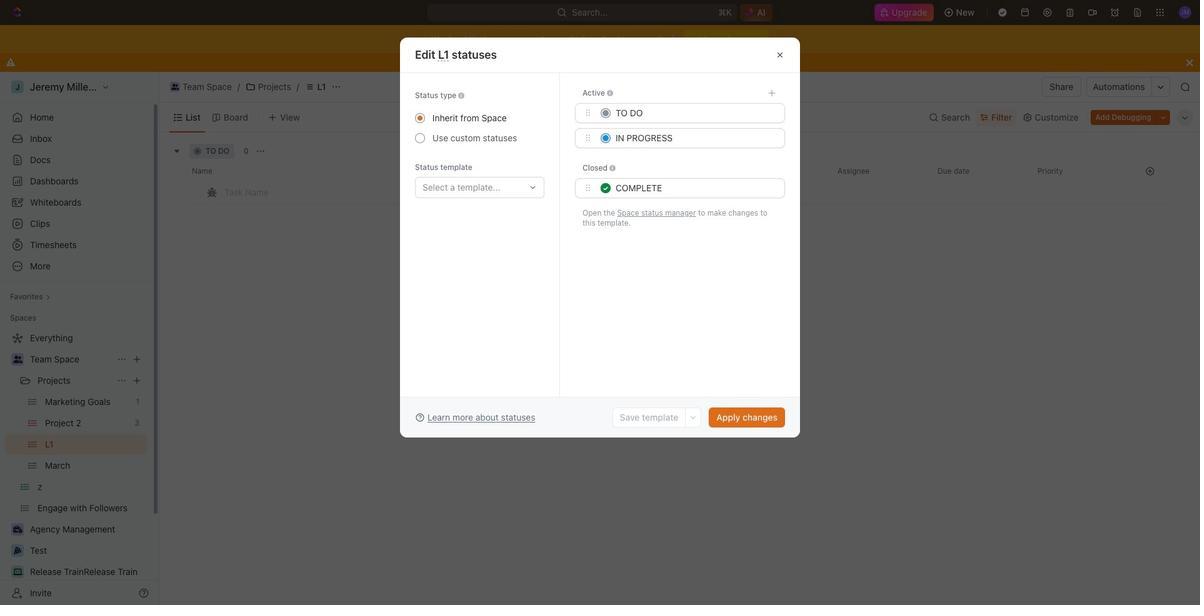 Task type: locate. For each thing, give the bounding box(es) containing it.
1 vertical spatial user group image
[[13, 356, 22, 363]]

tree
[[5, 328, 147, 605]]

tree inside sidebar navigation
[[5, 328, 147, 605]]

1 vertical spatial status name... text field
[[616, 129, 777, 148]]

0 vertical spatial user group image
[[171, 84, 179, 90]]

None radio
[[415, 113, 425, 123], [415, 133, 425, 143], [415, 113, 425, 123], [415, 133, 425, 143]]

user group image
[[171, 84, 179, 90], [13, 356, 22, 363]]

sidebar navigation
[[0, 72, 159, 605]]

0 horizontal spatial user group image
[[13, 356, 22, 363]]

0 vertical spatial status name... text field
[[616, 104, 777, 123]]

Status name... text field
[[616, 104, 777, 123], [616, 129, 777, 148]]

option group
[[415, 108, 517, 148]]



Task type: vqa. For each thing, say whether or not it's contained in the screenshot.
the New button
no



Task type: describe. For each thing, give the bounding box(es) containing it.
1 horizontal spatial user group image
[[171, 84, 179, 90]]

user group image inside tree
[[13, 356, 22, 363]]

Status name... text field
[[616, 179, 777, 198]]

2 status name... text field from the top
[[616, 129, 777, 148]]

1 status name... text field from the top
[[616, 104, 777, 123]]

Task Name text field
[[225, 182, 590, 202]]



